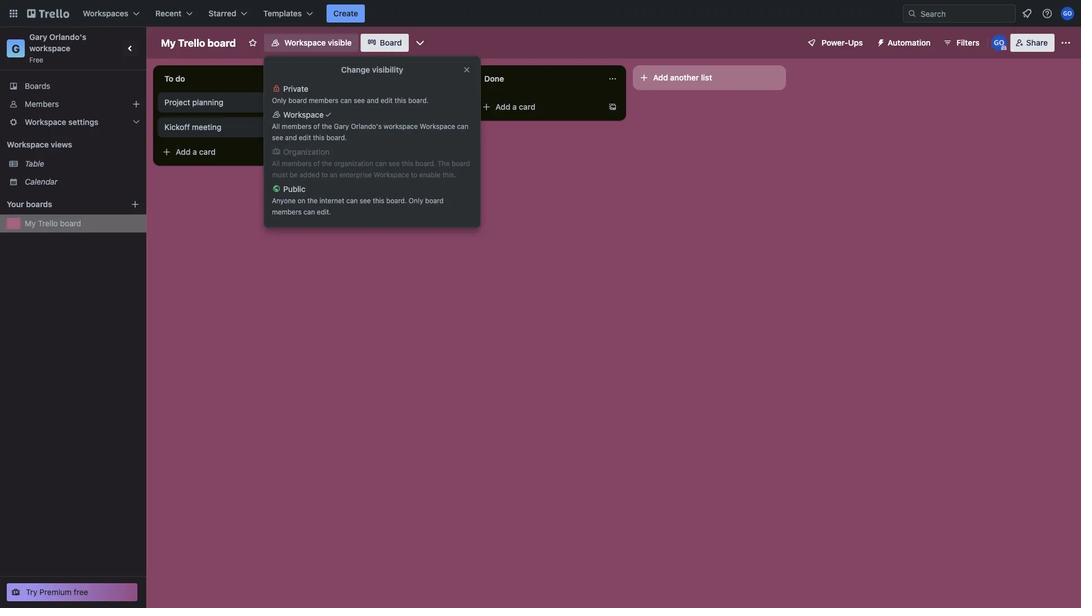 Task type: describe. For each thing, give the bounding box(es) containing it.
Done text field
[[478, 70, 602, 88]]

project planning link
[[165, 97, 295, 108]]

card for to do
[[199, 147, 216, 157]]

create button
[[327, 5, 365, 23]]

done
[[485, 74, 504, 83]]

members
[[25, 99, 59, 109]]

boards link
[[0, 77, 146, 95]]

can inside all members of the organization can see this board. the board must be added to an enterprise workspace to enable this.
[[375, 159, 387, 167]]

board link
[[361, 34, 409, 52]]

visible
[[328, 38, 352, 47]]

this down "visibility"
[[395, 96, 407, 104]]

table
[[25, 159, 44, 168]]

public
[[283, 185, 306, 194]]

workspaces
[[83, 9, 128, 18]]

switch to… image
[[8, 8, 19, 19]]

1 horizontal spatial add a card button
[[318, 98, 444, 116]]

create from template… image for to do
[[288, 148, 297, 157]]

open information menu image
[[1042, 8, 1054, 19]]

power-ups
[[822, 38, 863, 47]]

my inside board name text field
[[161, 37, 176, 49]]

gary inside all members of the gary orlando's workspace workspace can see and edit this board.
[[334, 122, 349, 130]]

my inside my trello board link
[[25, 219, 36, 228]]

this member is an admin of this board. image
[[1002, 46, 1007, 51]]

create
[[334, 9, 358, 18]]

members inside all members of the gary orlando's workspace workspace can see and edit this board.
[[282, 122, 312, 130]]

board. inside all members of the organization can see this board. the board must be added to an enterprise workspace to enable this.
[[415, 159, 436, 167]]

premium
[[40, 588, 72, 597]]

calendar link
[[25, 176, 140, 188]]

an
[[330, 171, 338, 179]]

workspace for workspace views
[[7, 140, 49, 149]]

must
[[272, 171, 288, 179]]

show menu image
[[1061, 37, 1072, 48]]

members link
[[0, 95, 146, 113]]

do
[[176, 74, 185, 83]]

see inside all members of the gary orlando's workspace workspace can see and edit this board.
[[272, 134, 283, 141]]

filters
[[957, 38, 980, 47]]

the inside anyone on the internet can see this board. only board members can edit.
[[308, 197, 318, 205]]

workspace visible button
[[264, 34, 359, 52]]

the for organization
[[322, 159, 332, 167]]

g
[[12, 42, 20, 55]]

star or unstar board image
[[248, 38, 257, 47]]

kickoff meeting
[[165, 123, 222, 132]]

share
[[1027, 38, 1049, 47]]

workspace inside all members of the organization can see this board. the board must be added to an enterprise workspace to enable this.
[[374, 171, 409, 179]]

all for organization
[[272, 159, 280, 167]]

only board members can see and edit this board.
[[272, 96, 429, 104]]

anyone
[[272, 197, 296, 205]]

1 horizontal spatial a
[[353, 102, 357, 112]]

workspaces button
[[76, 5, 147, 23]]

boards
[[25, 81, 50, 91]]

all for workspace
[[272, 122, 280, 130]]

board
[[380, 38, 402, 47]]

automation button
[[873, 34, 938, 52]]

on
[[298, 197, 306, 205]]

add another list
[[654, 73, 713, 82]]

meeting
[[192, 123, 222, 132]]

free
[[29, 56, 43, 64]]

add down the done
[[496, 102, 511, 112]]

to do
[[165, 74, 185, 83]]

board. inside all members of the gary orlando's workspace workspace can see and edit this board.
[[327, 134, 347, 141]]

templates
[[264, 9, 302, 18]]

board inside all members of the organization can see this board. the board must be added to an enterprise workspace to enable this.
[[452, 159, 470, 167]]

anyone on the internet can see this board. only board members can edit.
[[272, 197, 444, 216]]

primary element
[[0, 0, 1082, 27]]

calendar
[[25, 177, 57, 186]]

visibility
[[372, 65, 404, 74]]

power-ups button
[[800, 34, 870, 52]]

0 notifications image
[[1021, 7, 1034, 20]]

list
[[701, 73, 713, 82]]

your boards
[[7, 200, 52, 209]]

0 vertical spatial edit
[[381, 96, 393, 104]]

organization
[[334, 159, 374, 167]]

boards
[[26, 200, 52, 209]]

To do text field
[[158, 70, 282, 88]]

workspace for workspace visible
[[285, 38, 326, 47]]

this inside all members of the gary orlando's workspace workspace can see and edit this board.
[[313, 134, 325, 141]]

templates button
[[257, 5, 320, 23]]

try premium free button
[[7, 584, 137, 602]]

add a card button for to do
[[158, 143, 284, 161]]

1 to from the left
[[322, 171, 328, 179]]

all members of the organization can see this board. the board must be added to an enterprise workspace to enable this.
[[272, 159, 470, 179]]

my trello board link
[[25, 218, 140, 229]]

this inside all members of the organization can see this board. the board must be added to an enterprise workspace to enable this.
[[402, 159, 414, 167]]

board down the private
[[289, 96, 307, 104]]

search image
[[908, 9, 917, 18]]

starred button
[[202, 5, 254, 23]]

workspace for workspace
[[283, 110, 324, 119]]

added
[[300, 171, 320, 179]]

add a card button for done
[[478, 98, 604, 116]]

this.
[[443, 171, 456, 179]]

see down the change
[[354, 96, 365, 104]]

create from template… image for done
[[608, 103, 618, 112]]

0 horizontal spatial my trello board
[[25, 219, 81, 228]]

Search field
[[917, 5, 1016, 22]]

recent button
[[149, 5, 200, 23]]

add another list button
[[633, 65, 787, 90]]

add a card for done
[[496, 102, 536, 112]]

private
[[283, 84, 309, 94]]

share button
[[1011, 34, 1055, 52]]

gary orlando's workspace link
[[29, 32, 88, 53]]

1 horizontal spatial card
[[359, 102, 376, 112]]



Task type: vqa. For each thing, say whether or not it's contained in the screenshot.
THE DATE
no



Task type: locate. For each thing, give the bounding box(es) containing it.
edit up organization
[[299, 134, 311, 141]]

workspace down templates dropdown button
[[285, 38, 326, 47]]

0 vertical spatial the
[[322, 122, 332, 130]]

1 horizontal spatial workspace
[[384, 122, 418, 130]]

add board image
[[131, 200, 140, 209]]

to left enable
[[411, 171, 418, 179]]

2 of from the top
[[314, 159, 320, 167]]

1 horizontal spatial trello
[[178, 37, 205, 49]]

try premium free
[[26, 588, 88, 597]]

my trello board
[[161, 37, 236, 49], [25, 219, 81, 228]]

organization
[[283, 147, 330, 157]]

1 vertical spatial gary
[[334, 122, 349, 130]]

only
[[272, 96, 287, 104], [409, 197, 424, 205]]

gary
[[29, 32, 47, 42], [334, 122, 349, 130]]

1 horizontal spatial gary
[[334, 122, 349, 130]]

workspace settings
[[25, 117, 99, 127]]

1 all from the top
[[272, 122, 280, 130]]

and
[[367, 96, 379, 104], [285, 134, 297, 141]]

1 vertical spatial my trello board
[[25, 219, 81, 228]]

and inside all members of the gary orlando's workspace workspace can see and edit this board.
[[285, 134, 297, 141]]

sm image
[[873, 34, 888, 50]]

filters button
[[940, 34, 984, 52]]

workspace inside gary orlando's workspace free
[[29, 44, 70, 53]]

to left 'an'
[[322, 171, 328, 179]]

card
[[359, 102, 376, 112], [519, 102, 536, 112], [199, 147, 216, 157]]

back to home image
[[27, 5, 69, 23]]

board up "this."
[[452, 159, 470, 167]]

recent
[[156, 9, 182, 18]]

add up all members of the gary orlando's workspace workspace can see and edit this board.
[[336, 102, 351, 112]]

the
[[322, 122, 332, 130], [322, 159, 332, 167], [308, 197, 318, 205]]

0 vertical spatial my trello board
[[161, 37, 236, 49]]

and down change visibility
[[367, 96, 379, 104]]

board. inside anyone on the internet can see this board. only board members can edit.
[[387, 197, 407, 205]]

a for done
[[513, 102, 517, 112]]

0 horizontal spatial trello
[[38, 219, 58, 228]]

settings
[[68, 117, 99, 127]]

add left another
[[654, 73, 668, 82]]

0 vertical spatial my
[[161, 37, 176, 49]]

1 horizontal spatial orlando's
[[351, 122, 382, 130]]

members inside anyone on the internet can see this board. only board members can edit.
[[272, 208, 302, 216]]

1 horizontal spatial my trello board
[[161, 37, 236, 49]]

1 horizontal spatial create from template… image
[[608, 103, 618, 112]]

trello inside board name text field
[[178, 37, 205, 49]]

my trello board down your boards with 1 items element
[[25, 219, 81, 228]]

add a card for to do
[[176, 147, 216, 157]]

workspace down members on the left top of the page
[[25, 117, 66, 127]]

free
[[74, 588, 88, 597]]

2 to from the left
[[411, 171, 418, 179]]

the inside all members of the organization can see this board. the board must be added to an enterprise workspace to enable this.
[[322, 159, 332, 167]]

1 horizontal spatial edit
[[381, 96, 393, 104]]

enterprise
[[340, 171, 372, 179]]

a for to do
[[193, 147, 197, 157]]

2 horizontal spatial add a card button
[[478, 98, 604, 116]]

workspace up the
[[420, 122, 455, 130]]

automation
[[888, 38, 931, 47]]

0 horizontal spatial card
[[199, 147, 216, 157]]

1 vertical spatial only
[[409, 197, 424, 205]]

card for done
[[519, 102, 536, 112]]

customize views image
[[415, 37, 426, 48]]

starred
[[209, 9, 236, 18]]

card down done text box
[[519, 102, 536, 112]]

add inside add another list button
[[654, 73, 668, 82]]

1 horizontal spatial only
[[409, 197, 424, 205]]

add a card button down the kickoff meeting link
[[158, 143, 284, 161]]

my down recent
[[161, 37, 176, 49]]

add a card
[[336, 102, 376, 112], [496, 102, 536, 112], [176, 147, 216, 157]]

edit inside all members of the gary orlando's workspace workspace can see and edit this board.
[[299, 134, 311, 141]]

of inside all members of the organization can see this board. the board must be added to an enterprise workspace to enable this.
[[314, 159, 320, 167]]

only down enable
[[409, 197, 424, 205]]

see inside all members of the organization can see this board. the board must be added to an enterprise workspace to enable this.
[[389, 159, 400, 167]]

orlando's down only board members can see and edit this board.
[[351, 122, 382, 130]]

0 vertical spatial trello
[[178, 37, 205, 49]]

add a card down kickoff meeting
[[176, 147, 216, 157]]

my down your boards
[[25, 219, 36, 228]]

see down enterprise
[[360, 197, 371, 205]]

workspace views
[[7, 140, 72, 149]]

0 horizontal spatial a
[[193, 147, 197, 157]]

1 vertical spatial create from template… image
[[288, 148, 297, 157]]

ups
[[849, 38, 863, 47]]

0 vertical spatial gary
[[29, 32, 47, 42]]

1 vertical spatial all
[[272, 159, 280, 167]]

workspace up table
[[7, 140, 49, 149]]

card down meeting
[[199, 147, 216, 157]]

see
[[354, 96, 365, 104], [272, 134, 283, 141], [389, 159, 400, 167], [360, 197, 371, 205]]

1 horizontal spatial my
[[161, 37, 176, 49]]

2 horizontal spatial a
[[513, 102, 517, 112]]

board
[[208, 37, 236, 49], [289, 96, 307, 104], [452, 159, 470, 167], [425, 197, 444, 205], [60, 219, 81, 228]]

a down done text box
[[513, 102, 517, 112]]

0 vertical spatial workspace
[[29, 44, 70, 53]]

board down enable
[[425, 197, 444, 205]]

orlando's inside gary orlando's workspace free
[[49, 32, 86, 42]]

0 horizontal spatial add a card button
[[158, 143, 284, 161]]

add a card button up all members of the gary orlando's workspace workspace can see and edit this board.
[[318, 98, 444, 116]]

try
[[26, 588, 37, 597]]

0 vertical spatial only
[[272, 96, 287, 104]]

1 vertical spatial and
[[285, 134, 297, 141]]

1 vertical spatial trello
[[38, 219, 58, 228]]

workspace inside all members of the gary orlando's workspace workspace can see and edit this board.
[[420, 122, 455, 130]]

trello down recent dropdown button
[[178, 37, 205, 49]]

add a card down the done
[[496, 102, 536, 112]]

power-
[[822, 38, 849, 47]]

of for organization
[[314, 159, 320, 167]]

1 horizontal spatial add a card
[[336, 102, 376, 112]]

0 horizontal spatial edit
[[299, 134, 311, 141]]

0 horizontal spatial orlando's
[[49, 32, 86, 42]]

of for workspace
[[314, 122, 320, 130]]

see up must
[[272, 134, 283, 141]]

close popover image
[[463, 65, 472, 74]]

workspace inside 'dropdown button'
[[25, 117, 66, 127]]

1 horizontal spatial to
[[411, 171, 418, 179]]

workspace visible
[[285, 38, 352, 47]]

my trello board inside board name text field
[[161, 37, 236, 49]]

gary orlando's workspace free
[[29, 32, 88, 64]]

the
[[438, 159, 450, 167]]

gary down only board members can see and edit this board.
[[334, 122, 349, 130]]

table link
[[25, 158, 140, 170]]

orlando's
[[49, 32, 86, 42], [351, 122, 382, 130]]

kickoff meeting link
[[165, 122, 295, 133]]

can
[[341, 96, 352, 104], [457, 122, 469, 130], [375, 159, 387, 167], [346, 197, 358, 205], [304, 208, 315, 216]]

edit
[[381, 96, 393, 104], [299, 134, 311, 141]]

project
[[165, 98, 190, 107]]

gary orlando (garyorlando) image
[[1061, 7, 1075, 20]]

see inside anyone on the internet can see this board. only board members can edit.
[[360, 197, 371, 205]]

g link
[[7, 39, 25, 57]]

all members of the gary orlando's workspace workspace can see and edit this board.
[[272, 122, 469, 141]]

trello down boards
[[38, 219, 58, 228]]

the for workspace
[[322, 122, 332, 130]]

see down all members of the gary orlando's workspace workspace can see and edit this board.
[[389, 159, 400, 167]]

0 horizontal spatial gary
[[29, 32, 47, 42]]

add down 'kickoff'
[[176, 147, 191, 157]]

planning
[[192, 98, 223, 107]]

1 vertical spatial edit
[[299, 134, 311, 141]]

workspace down the private
[[283, 110, 324, 119]]

and up organization
[[285, 134, 297, 141]]

edit down "visibility"
[[381, 96, 393, 104]]

views
[[51, 140, 72, 149]]

0 vertical spatial create from template… image
[[608, 103, 618, 112]]

project planning
[[165, 98, 223, 107]]

0 horizontal spatial my
[[25, 219, 36, 228]]

the up organization
[[322, 122, 332, 130]]

create from template… image
[[608, 103, 618, 112], [288, 148, 297, 157]]

change
[[341, 65, 370, 74]]

workspace up free
[[29, 44, 70, 53]]

this down all members of the organization can see this board. the board must be added to an enterprise workspace to enable this.
[[373, 197, 385, 205]]

this
[[395, 96, 407, 104], [313, 134, 325, 141], [402, 159, 414, 167], [373, 197, 385, 205]]

0 horizontal spatial and
[[285, 134, 297, 141]]

board.
[[408, 96, 429, 104], [327, 134, 347, 141], [415, 159, 436, 167], [387, 197, 407, 205]]

orlando's inside all members of the gary orlando's workspace workspace can see and edit this board.
[[351, 122, 382, 130]]

members
[[309, 96, 339, 104], [282, 122, 312, 130], [282, 159, 312, 167], [272, 208, 302, 216]]

this left the
[[402, 159, 414, 167]]

the right on
[[308, 197, 318, 205]]

workspace up all members of the organization can see this board. the board must be added to an enterprise workspace to enable this.
[[384, 122, 418, 130]]

all inside all members of the organization can see this board. the board must be added to an enterprise workspace to enable this.
[[272, 159, 280, 167]]

workspace inside all members of the gary orlando's workspace workspace can see and edit this board.
[[384, 122, 418, 130]]

a down kickoff meeting
[[193, 147, 197, 157]]

only down the private
[[272, 96, 287, 104]]

another
[[671, 73, 699, 82]]

the inside all members of the gary orlando's workspace workspace can see and edit this board.
[[322, 122, 332, 130]]

a up all members of the gary orlando's workspace workspace can see and edit this board.
[[353, 102, 357, 112]]

2 horizontal spatial card
[[519, 102, 536, 112]]

1 of from the top
[[314, 122, 320, 130]]

this inside anyone on the internet can see this board. only board members can edit.
[[373, 197, 385, 205]]

card up all members of the gary orlando's workspace workspace can see and edit this board.
[[359, 102, 376, 112]]

to
[[165, 74, 174, 83]]

1 vertical spatial of
[[314, 159, 320, 167]]

board down your boards with 1 items element
[[60, 219, 81, 228]]

2 all from the top
[[272, 159, 280, 167]]

to
[[322, 171, 328, 179], [411, 171, 418, 179]]

0 horizontal spatial create from template… image
[[288, 148, 297, 157]]

0 vertical spatial and
[[367, 96, 379, 104]]

1 horizontal spatial and
[[367, 96, 379, 104]]

be
[[290, 171, 298, 179]]

2 vertical spatial the
[[308, 197, 318, 205]]

of up added on the top left of page
[[314, 159, 320, 167]]

0 horizontal spatial to
[[322, 171, 328, 179]]

gary up free
[[29, 32, 47, 42]]

1 vertical spatial my
[[25, 219, 36, 228]]

0 vertical spatial of
[[314, 122, 320, 130]]

1 vertical spatial orlando's
[[351, 122, 382, 130]]

my trello board down starred
[[161, 37, 236, 49]]

enable
[[420, 171, 441, 179]]

workspace settings button
[[0, 113, 146, 131]]

board inside anyone on the internet can see this board. only board members can edit.
[[425, 197, 444, 205]]

my
[[161, 37, 176, 49], [25, 219, 36, 228]]

add
[[654, 73, 668, 82], [336, 102, 351, 112], [496, 102, 511, 112], [176, 147, 191, 157]]

internet
[[320, 197, 345, 205]]

all inside all members of the gary orlando's workspace workspace can see and edit this board.
[[272, 122, 280, 130]]

add a card button down done text box
[[478, 98, 604, 116]]

workspace right enterprise
[[374, 171, 409, 179]]

all
[[272, 122, 280, 130], [272, 159, 280, 167]]

only inside anyone on the internet can see this board. only board members can edit.
[[409, 197, 424, 205]]

Board name text field
[[156, 34, 242, 52]]

of inside all members of the gary orlando's workspace workspace can see and edit this board.
[[314, 122, 320, 130]]

your
[[7, 200, 24, 209]]

kickoff
[[165, 123, 190, 132]]

0 vertical spatial orlando's
[[49, 32, 86, 42]]

gary orlando (garyorlando) image
[[992, 35, 1008, 51]]

0 horizontal spatial add a card
[[176, 147, 216, 157]]

0 horizontal spatial only
[[272, 96, 287, 104]]

0 vertical spatial all
[[272, 122, 280, 130]]

1 vertical spatial workspace
[[384, 122, 418, 130]]

edit.
[[317, 208, 331, 216]]

of
[[314, 122, 320, 130], [314, 159, 320, 167]]

workspace for workspace settings
[[25, 117, 66, 127]]

change visibility
[[341, 65, 404, 74]]

your boards with 1 items element
[[7, 198, 114, 211]]

2 horizontal spatial add a card
[[496, 102, 536, 112]]

board inside text field
[[208, 37, 236, 49]]

board down starred
[[208, 37, 236, 49]]

orlando's down back to home image
[[49, 32, 86, 42]]

members inside all members of the organization can see this board. the board must be added to an enterprise workspace to enable this.
[[282, 159, 312, 167]]

1 vertical spatial the
[[322, 159, 332, 167]]

gary inside gary orlando's workspace free
[[29, 32, 47, 42]]

can inside all members of the gary orlando's workspace workspace can see and edit this board.
[[457, 122, 469, 130]]

workspace
[[285, 38, 326, 47], [283, 110, 324, 119], [25, 117, 66, 127], [420, 122, 455, 130], [7, 140, 49, 149], [374, 171, 409, 179]]

of up organization
[[314, 122, 320, 130]]

workspace inside button
[[285, 38, 326, 47]]

0 horizontal spatial workspace
[[29, 44, 70, 53]]

the up 'an'
[[322, 159, 332, 167]]

workspace navigation collapse icon image
[[123, 41, 139, 56]]

this up organization
[[313, 134, 325, 141]]

add a card up all members of the gary orlando's workspace workspace can see and edit this board.
[[336, 102, 376, 112]]



